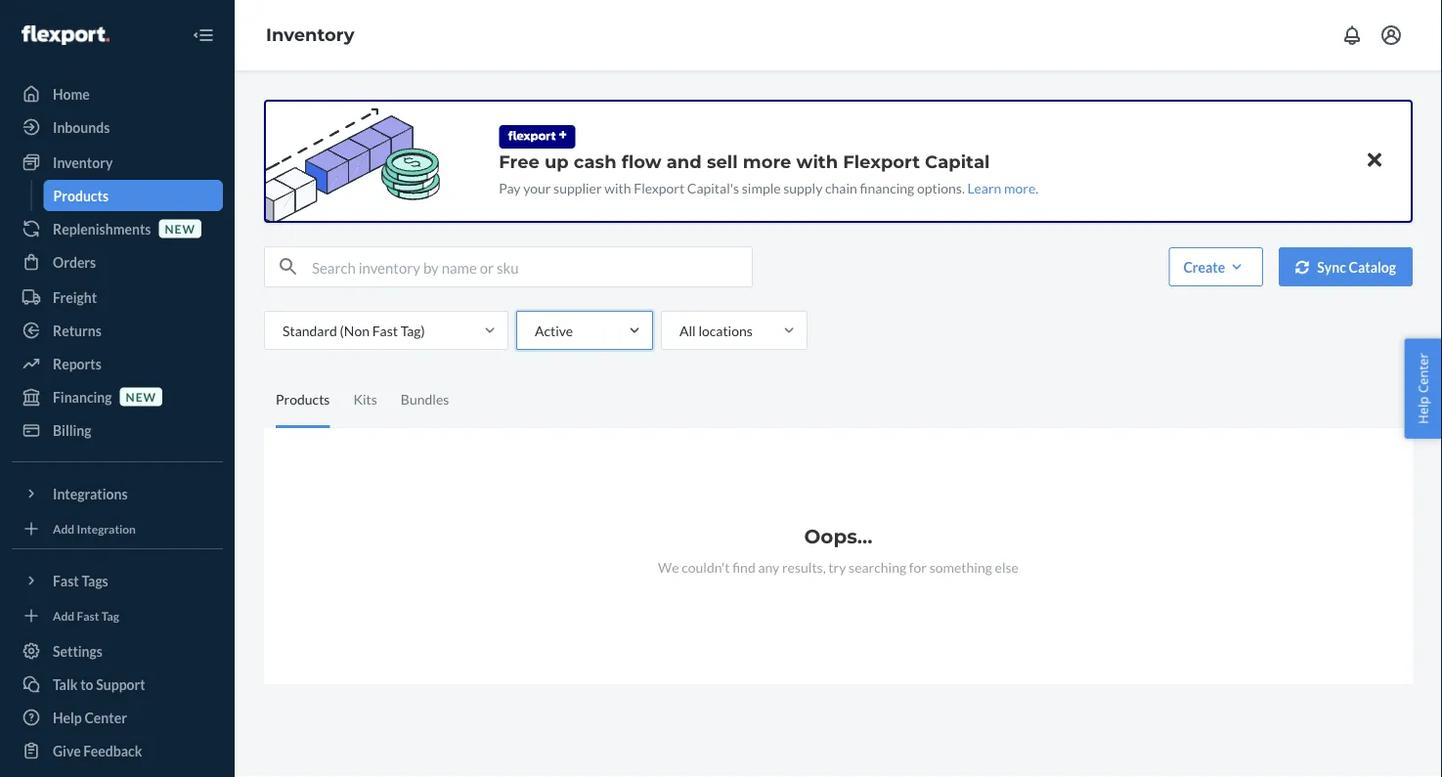 Task type: locate. For each thing, give the bounding box(es) containing it.
pay
[[499, 180, 521, 196]]

add left the integration
[[53, 522, 75, 536]]

settings
[[53, 643, 103, 660]]

0 horizontal spatial inventory link
[[12, 147, 223, 178]]

products up replenishments
[[53, 187, 109, 204]]

flexport down flow
[[634, 180, 685, 196]]

0 horizontal spatial new
[[126, 390, 157, 404]]

sync alt image
[[1296, 260, 1310, 274]]

add fast tag
[[53, 609, 119, 623]]

1 vertical spatial inventory
[[53, 154, 113, 171]]

support
[[96, 676, 145, 693]]

couldn't
[[682, 559, 730, 576]]

capital
[[925, 151, 990, 172]]

flexport logo image
[[22, 25, 109, 45]]

active
[[535, 322, 573, 339]]

your
[[524, 180, 551, 196]]

reports link
[[12, 348, 223, 380]]

products left "kits"
[[276, 391, 330, 408]]

0 vertical spatial with
[[797, 151, 838, 172]]

with up supply on the right of the page
[[797, 151, 838, 172]]

learn more link
[[968, 180, 1036, 196]]

we couldn't find any results, try searching for something else
[[658, 559, 1019, 576]]

something
[[930, 559, 993, 576]]

0 horizontal spatial inventory
[[53, 154, 113, 171]]

simple
[[742, 180, 781, 196]]

help inside button
[[1415, 397, 1433, 424]]

supply
[[784, 180, 823, 196]]

1 horizontal spatial help
[[1415, 397, 1433, 424]]

up
[[545, 151, 569, 172]]

inventory
[[266, 24, 355, 46], [53, 154, 113, 171]]

replenishments
[[53, 221, 151, 237]]

1 vertical spatial more
[[1005, 180, 1036, 196]]

fast left tags
[[53, 573, 79, 589]]

help center button
[[1405, 339, 1443, 439]]

talk
[[53, 676, 78, 693]]

1 horizontal spatial inventory link
[[266, 24, 355, 46]]

1 horizontal spatial inventory
[[266, 24, 355, 46]]

1 horizontal spatial more
[[1005, 180, 1036, 196]]

1 horizontal spatial products
[[276, 391, 330, 408]]

cash
[[574, 151, 617, 172]]

home link
[[12, 78, 223, 110]]

0 horizontal spatial products
[[53, 187, 109, 204]]

0 horizontal spatial center
[[85, 710, 127, 726]]

capital's
[[688, 180, 740, 196]]

1 vertical spatial help center
[[53, 710, 127, 726]]

add up settings
[[53, 609, 75, 623]]

1 horizontal spatial new
[[165, 221, 196, 236]]

close navigation image
[[192, 23, 215, 47]]

0 vertical spatial more
[[743, 151, 792, 172]]

1 horizontal spatial help center
[[1415, 353, 1433, 424]]

1 add from the top
[[53, 522, 75, 536]]

settings link
[[12, 636, 223, 667]]

standard
[[283, 322, 337, 339]]

(non
[[340, 322, 370, 339]]

.
[[1036, 180, 1039, 196]]

talk to support button
[[12, 669, 223, 700]]

home
[[53, 86, 90, 102]]

fast left tag)
[[372, 322, 398, 339]]

all
[[680, 322, 696, 339]]

products
[[53, 187, 109, 204], [276, 391, 330, 408]]

sync catalog button
[[1280, 247, 1414, 287]]

fast
[[372, 322, 398, 339], [53, 573, 79, 589], [77, 609, 99, 623]]

create
[[1184, 259, 1226, 275]]

add inside 'link'
[[53, 609, 75, 623]]

1 vertical spatial with
[[605, 180, 632, 196]]

1 vertical spatial fast
[[53, 573, 79, 589]]

tags
[[82, 573, 108, 589]]

center
[[1415, 353, 1433, 393], [85, 710, 127, 726]]

1 vertical spatial help
[[53, 710, 82, 726]]

0 vertical spatial add
[[53, 522, 75, 536]]

inventory link
[[266, 24, 355, 46], [12, 147, 223, 178]]

0 horizontal spatial flexport
[[634, 180, 685, 196]]

help center
[[1415, 353, 1433, 424], [53, 710, 127, 726]]

integrations
[[53, 486, 128, 502]]

new down products link
[[165, 221, 196, 236]]

0 vertical spatial new
[[165, 221, 196, 236]]

give
[[53, 743, 81, 760]]

1 vertical spatial new
[[126, 390, 157, 404]]

more up simple
[[743, 151, 792, 172]]

more right learn
[[1005, 180, 1036, 196]]

0 vertical spatial help
[[1415, 397, 1433, 424]]

1 vertical spatial flexport
[[634, 180, 685, 196]]

add
[[53, 522, 75, 536], [53, 609, 75, 623]]

new down reports "link"
[[126, 390, 157, 404]]

help
[[1415, 397, 1433, 424], [53, 710, 82, 726]]

fast inside dropdown button
[[53, 573, 79, 589]]

1 vertical spatial add
[[53, 609, 75, 623]]

0 horizontal spatial with
[[605, 180, 632, 196]]

with down cash
[[605, 180, 632, 196]]

1 vertical spatial center
[[85, 710, 127, 726]]

more
[[743, 151, 792, 172], [1005, 180, 1036, 196]]

0 horizontal spatial help center
[[53, 710, 127, 726]]

to
[[80, 676, 93, 693]]

flexport
[[843, 151, 920, 172], [634, 180, 685, 196]]

billing link
[[12, 415, 223, 446]]

we
[[658, 559, 679, 576]]

flexport up financing
[[843, 151, 920, 172]]

0 vertical spatial center
[[1415, 353, 1433, 393]]

locations
[[699, 322, 753, 339]]

open notifications image
[[1341, 23, 1365, 47]]

0 horizontal spatial help
[[53, 710, 82, 726]]

returns link
[[12, 315, 223, 346]]

0 vertical spatial inventory link
[[266, 24, 355, 46]]

0 vertical spatial inventory
[[266, 24, 355, 46]]

learn
[[968, 180, 1002, 196]]

bundles
[[401, 391, 449, 408]]

tag)
[[401, 322, 425, 339]]

new
[[165, 221, 196, 236], [126, 390, 157, 404]]

inbounds link
[[12, 112, 223, 143]]

free
[[499, 151, 540, 172]]

find
[[733, 559, 756, 576]]

1 horizontal spatial center
[[1415, 353, 1433, 393]]

2 add from the top
[[53, 609, 75, 623]]

add for add fast tag
[[53, 609, 75, 623]]

Search inventory by name or sku text field
[[312, 247, 752, 287]]

1 vertical spatial inventory link
[[12, 147, 223, 178]]

try
[[829, 559, 847, 576]]

2 vertical spatial fast
[[77, 609, 99, 623]]

sync catalog
[[1318, 259, 1397, 275]]

1 horizontal spatial flexport
[[843, 151, 920, 172]]

new for financing
[[126, 390, 157, 404]]

with
[[797, 151, 838, 172], [605, 180, 632, 196]]

fast left tag
[[77, 609, 99, 623]]

fast tags button
[[12, 565, 223, 597]]

0 vertical spatial help center
[[1415, 353, 1433, 424]]

help center link
[[12, 702, 223, 734]]

financing
[[53, 389, 112, 405]]

fast inside 'link'
[[77, 609, 99, 623]]

kits
[[354, 391, 377, 408]]

standard (non fast tag)
[[283, 322, 425, 339]]



Task type: vqa. For each thing, say whether or not it's contained in the screenshot.
"Create" in the Create your first inbound Send products from both international and domestic origins into Flexport's Fulfillment Network and other locations that meet your business needs.
no



Task type: describe. For each thing, give the bounding box(es) containing it.
freight link
[[12, 282, 223, 313]]

give feedback
[[53, 743, 142, 760]]

all locations
[[680, 322, 753, 339]]

0 vertical spatial products
[[53, 187, 109, 204]]

fast tags
[[53, 573, 108, 589]]

0 vertical spatial fast
[[372, 322, 398, 339]]

orders
[[53, 254, 96, 270]]

sync
[[1318, 259, 1347, 275]]

and
[[667, 151, 702, 172]]

add integration link
[[12, 517, 223, 541]]

freight
[[53, 289, 97, 306]]

add fast tag link
[[12, 605, 223, 628]]

options.
[[917, 180, 965, 196]]

feedback
[[83, 743, 142, 760]]

sell
[[707, 151, 738, 172]]

billing
[[53, 422, 91, 439]]

0 horizontal spatial more
[[743, 151, 792, 172]]

products link
[[44, 180, 223, 211]]

reports
[[53, 356, 102, 372]]

create button
[[1169, 247, 1264, 287]]

inbounds
[[53, 119, 110, 135]]

flow
[[622, 151, 662, 172]]

0 vertical spatial flexport
[[843, 151, 920, 172]]

center inside button
[[1415, 353, 1433, 393]]

add for add integration
[[53, 522, 75, 536]]

for
[[910, 559, 927, 576]]

free up cash flow and sell more with flexport capital pay your supplier with flexport capital's simple supply chain financing options. learn more .
[[499, 151, 1039, 196]]

close image
[[1369, 148, 1382, 172]]

give feedback button
[[12, 736, 223, 767]]

returns
[[53, 322, 102, 339]]

catalog
[[1349, 259, 1397, 275]]

help center inside button
[[1415, 353, 1433, 424]]

orders link
[[12, 247, 223, 278]]

else
[[995, 559, 1019, 576]]

add integration
[[53, 522, 136, 536]]

integration
[[77, 522, 136, 536]]

financing
[[860, 180, 915, 196]]

any
[[759, 559, 780, 576]]

1 horizontal spatial with
[[797, 151, 838, 172]]

talk to support
[[53, 676, 145, 693]]

tag
[[101, 609, 119, 623]]

new for replenishments
[[165, 221, 196, 236]]

open account menu image
[[1380, 23, 1404, 47]]

searching
[[849, 559, 907, 576]]

1 vertical spatial products
[[276, 391, 330, 408]]

supplier
[[554, 180, 602, 196]]

oops...
[[805, 525, 873, 549]]

chain
[[826, 180, 858, 196]]

integrations button
[[12, 478, 223, 510]]

results,
[[783, 559, 826, 576]]



